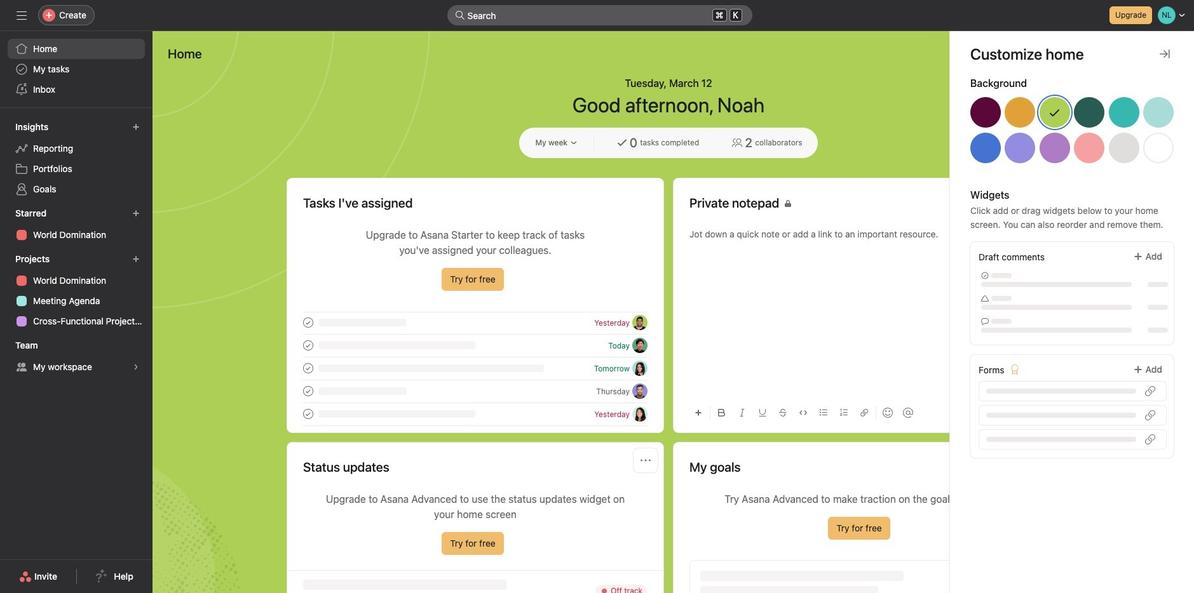 Task type: describe. For each thing, give the bounding box(es) containing it.
underline image
[[759, 409, 767, 417]]

emoji image
[[883, 408, 893, 418]]

bulleted list image
[[820, 409, 828, 417]]

link image
[[861, 409, 868, 417]]

prominent image
[[455, 10, 465, 20]]

code image
[[800, 409, 807, 417]]

at mention image
[[903, 408, 913, 418]]

close customization pane image
[[1160, 49, 1170, 59]]

hide sidebar image
[[17, 10, 27, 20]]

bold image
[[718, 409, 726, 417]]

global element
[[0, 31, 153, 107]]

insights element
[[0, 116, 153, 202]]

starred element
[[0, 202, 153, 248]]

teams element
[[0, 334, 153, 380]]

projects element
[[0, 248, 153, 334]]



Task type: vqa. For each thing, say whether or not it's contained in the screenshot.
the leftmost 'for'
no



Task type: locate. For each thing, give the bounding box(es) containing it.
Search tasks, projects, and more text field
[[447, 5, 752, 25]]

new insights image
[[132, 123, 140, 131]]

strikethrough image
[[779, 409, 787, 417]]

insert an object image
[[695, 409, 702, 417]]

None field
[[447, 5, 752, 25]]

add items to starred image
[[132, 210, 140, 217]]

toolbar
[[690, 399, 1034, 427]]

option group
[[971, 97, 1174, 168]]

new project or portfolio image
[[132, 256, 140, 263]]

see details, my workspace image
[[132, 364, 140, 371]]

italics image
[[739, 409, 746, 417]]

numbered list image
[[840, 409, 848, 417]]



